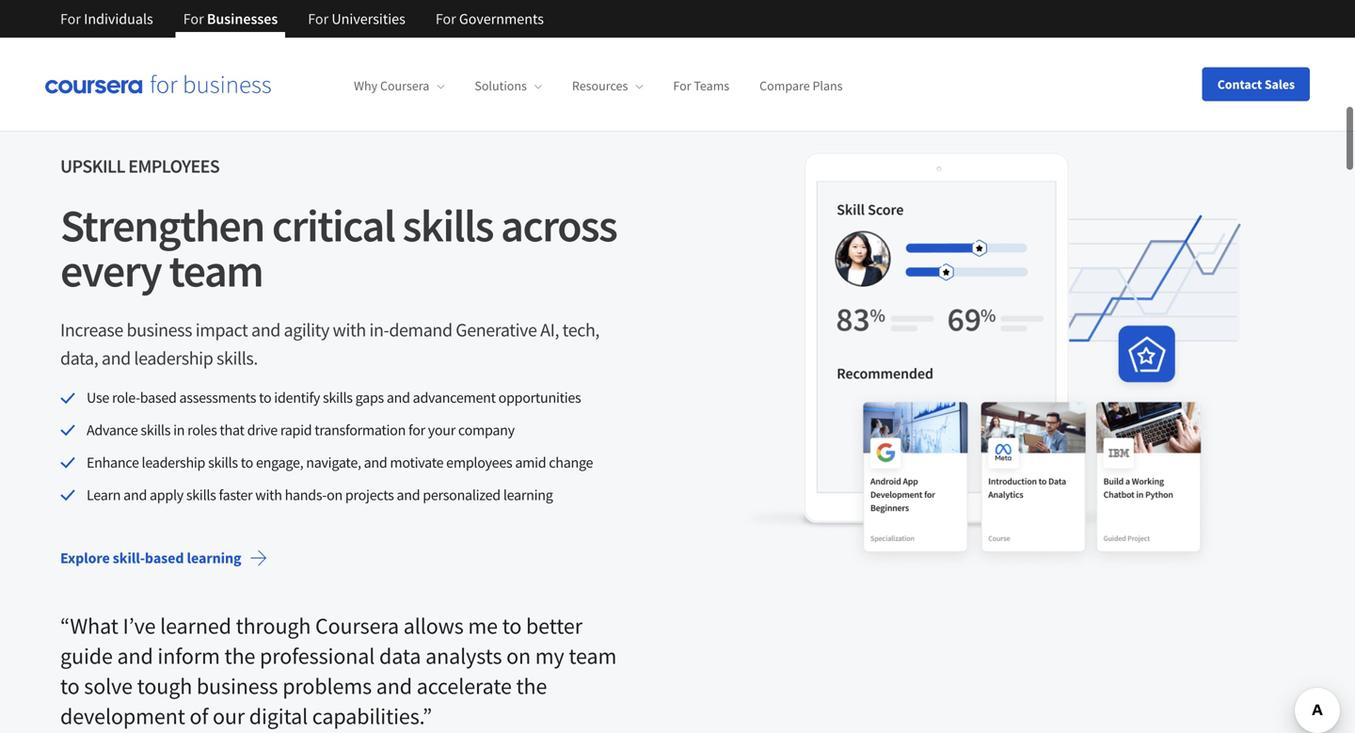 Task type: describe. For each thing, give the bounding box(es) containing it.
tough
[[137, 673, 192, 701]]

our
[[213, 703, 245, 731]]

for teams link
[[674, 77, 730, 94]]

what
[[70, 612, 118, 641]]

why
[[354, 77, 378, 94]]

team inside strengthen critical skills  across every team
[[169, 243, 263, 299]]

roles
[[188, 421, 217, 440]]

leadership inside ', tech, data, and leadership skills.'
[[134, 347, 213, 370]]

and left 'apply'
[[124, 486, 147, 505]]

and up projects
[[364, 453, 387, 472]]

skills.
[[217, 347, 258, 370]]

engage,
[[256, 453, 304, 472]]

1 horizontal spatial the
[[517, 673, 547, 701]]

for businesses
[[183, 9, 278, 28]]

and up skills.
[[251, 318, 281, 342]]

apply
[[150, 486, 184, 505]]

me
[[468, 612, 498, 641]]

in
[[173, 421, 185, 440]]

increase
[[60, 318, 123, 342]]

0 horizontal spatial business
[[127, 318, 192, 342]]

solve
[[84, 673, 133, 701]]

compare
[[760, 77, 810, 94]]

advance skills in roles that drive rapid transformation for your company
[[87, 421, 515, 440]]

for universities
[[308, 9, 406, 28]]

strengthen critical skills  across every team
[[60, 197, 617, 299]]

upskill employees
[[60, 155, 220, 178]]

navigate,
[[306, 453, 361, 472]]

problems
[[283, 673, 372, 701]]

1 horizontal spatial learning
[[504, 486, 553, 505]]

capabilities.
[[312, 703, 423, 731]]

guide
[[60, 642, 113, 671]]

for individuals
[[60, 9, 153, 28]]

analysts
[[426, 642, 502, 671]]

to left identify
[[259, 389, 272, 407]]

to down guide
[[60, 673, 80, 701]]

identify
[[274, 389, 320, 407]]

assessments
[[179, 389, 256, 407]]

allows
[[404, 612, 464, 641]]

1 vertical spatial leadership
[[142, 453, 205, 472]]

in-
[[370, 318, 389, 342]]

skills inside strengthen critical skills  across every team
[[403, 197, 493, 254]]

enhance leadership skills to engage, navigate, and motivate employees amid change
[[87, 453, 593, 472]]

motivate
[[390, 453, 444, 472]]

for for individuals
[[60, 9, 81, 28]]

contact
[[1218, 76, 1263, 93]]

compare plans link
[[760, 77, 843, 94]]

learned
[[160, 612, 232, 641]]

solutions link
[[475, 77, 542, 94]]

and down motivate
[[397, 486, 420, 505]]

with for in-
[[333, 318, 366, 342]]

that
[[220, 421, 245, 440]]

resources
[[572, 77, 628, 94]]

why coursera link
[[354, 77, 445, 94]]

plans
[[813, 77, 843, 94]]

opportunities
[[499, 389, 581, 407]]

amid
[[515, 453, 547, 472]]

development
[[60, 703, 185, 731]]

hands-
[[285, 486, 327, 505]]

universities
[[332, 9, 406, 28]]

illustration of the coursera skills-first platform image
[[738, 152, 1296, 573]]

advancement
[[413, 389, 496, 407]]

accelerate
[[417, 673, 512, 701]]

change
[[549, 453, 593, 472]]

tech,
[[563, 318, 600, 342]]

compare plans
[[760, 77, 843, 94]]

resources link
[[572, 77, 643, 94]]

strengthen
[[60, 197, 264, 254]]

employees
[[447, 453, 513, 472]]

agility
[[284, 318, 330, 342]]

teams
[[694, 77, 730, 94]]

learn and apply skills faster with hands-on projects and personalized learning
[[87, 486, 553, 505]]

to left engage,
[[241, 453, 253, 472]]

coursera for business image
[[45, 75, 271, 94]]

on inside what i've learned through coursera allows me to better guide and inform the professional data analysts on my team to solve tough business problems and accelerate the development of our digital capabilities.
[[507, 642, 531, 671]]

projects
[[346, 486, 394, 505]]

for left 'teams'
[[674, 77, 692, 94]]

drive
[[247, 421, 278, 440]]

ge logo image
[[300, 0, 378, 24]]

your
[[428, 421, 456, 440]]

why coursera
[[354, 77, 430, 94]]

role-
[[112, 389, 140, 407]]

inform
[[158, 642, 220, 671]]

1 vertical spatial learning
[[187, 549, 241, 568]]



Task type: locate. For each thing, give the bounding box(es) containing it.
to
[[259, 389, 272, 407], [241, 453, 253, 472], [503, 612, 522, 641], [60, 673, 80, 701]]

team inside what i've learned through coursera allows me to better guide and inform the professional data analysts on my team to solve tough business problems and accelerate the development of our digital capabilities.
[[569, 642, 617, 671]]

business inside what i've learned through coursera allows me to better guide and inform the professional data analysts on my team to solve tough business problems and accelerate the development of our digital capabilities.
[[197, 673, 278, 701]]

based down 'apply'
[[145, 549, 184, 568]]

advance
[[87, 421, 138, 440]]

banner navigation
[[45, 0, 559, 38]]

for teams
[[674, 77, 730, 94]]

ai
[[541, 318, 555, 342]]

based for skill-
[[145, 549, 184, 568]]

increase business impact and agility with in-demand generative ai
[[60, 318, 555, 342]]

learning down amid
[[504, 486, 553, 505]]

learning
[[504, 486, 553, 505], [187, 549, 241, 568]]

and
[[251, 318, 281, 342], [102, 347, 131, 370], [387, 389, 410, 407], [364, 453, 387, 472], [124, 486, 147, 505], [397, 486, 420, 505], [117, 642, 153, 671], [376, 673, 412, 701]]

governments
[[459, 9, 544, 28]]

solutions
[[475, 77, 527, 94]]

1 vertical spatial on
[[507, 642, 531, 671]]

and inside ', tech, data, and leadership skills.'
[[102, 347, 131, 370]]

and down i've
[[117, 642, 153, 671]]

skill-
[[113, 549, 145, 568]]

leadership down impact
[[134, 347, 213, 370]]

team right my
[[569, 642, 617, 671]]

impact
[[196, 318, 248, 342]]

0 vertical spatial team
[[169, 243, 263, 299]]

every
[[60, 243, 161, 299]]

use role-based assessments to identify skills gaps and advancement opportunities
[[87, 389, 581, 407]]

and right gaps
[[387, 389, 410, 407]]

professional
[[260, 642, 375, 671]]

company
[[459, 421, 515, 440]]

team up impact
[[169, 243, 263, 299]]

for left individuals
[[60, 9, 81, 28]]

through
[[236, 612, 311, 641]]

1 vertical spatial based
[[145, 549, 184, 568]]

learning down faster
[[187, 549, 241, 568]]

digital
[[249, 703, 308, 731]]

coursera inside what i've learned through coursera allows me to better guide and inform the professional data analysts on my team to solve tough business problems and accelerate the development of our digital capabilities.
[[315, 612, 399, 641]]

on left my
[[507, 642, 531, 671]]

for left 'businesses'
[[183, 9, 204, 28]]

to right me
[[503, 612, 522, 641]]

demand
[[389, 318, 453, 342]]

1 horizontal spatial with
[[333, 318, 366, 342]]

my
[[536, 642, 565, 671]]

enhance
[[87, 453, 139, 472]]

0 vertical spatial learning
[[504, 486, 553, 505]]

explore
[[60, 549, 110, 568]]

on
[[327, 486, 343, 505], [507, 642, 531, 671]]

the down my
[[517, 673, 547, 701]]

1 horizontal spatial on
[[507, 642, 531, 671]]

across
[[501, 197, 617, 254]]

based up in
[[140, 389, 177, 407]]

generative ai link
[[456, 318, 555, 342]]

for left 'governments'
[[436, 9, 456, 28]]

personalized
[[423, 486, 501, 505]]

for for businesses
[[183, 9, 204, 28]]

learn
[[87, 486, 121, 505]]

with for hands-
[[255, 486, 282, 505]]

with right faster
[[255, 486, 282, 505]]

contact sales
[[1218, 76, 1296, 93]]

1 vertical spatial with
[[255, 486, 282, 505]]

better
[[526, 612, 583, 641]]

transformation
[[315, 421, 406, 440]]

and right data,
[[102, 347, 131, 370]]

team
[[169, 243, 263, 299], [569, 642, 617, 671]]

0 horizontal spatial on
[[327, 486, 343, 505]]

leadership down in
[[142, 453, 205, 472]]

business left impact
[[127, 318, 192, 342]]

,
[[555, 318, 559, 342]]

sales
[[1265, 76, 1296, 93]]

1 vertical spatial the
[[517, 673, 547, 701]]

generative
[[456, 318, 537, 342]]

coursera up the professional
[[315, 612, 399, 641]]

with left in-
[[333, 318, 366, 342]]

for for universities
[[308, 9, 329, 28]]

0 horizontal spatial the
[[225, 642, 255, 671]]

rapid
[[280, 421, 312, 440]]

gaps
[[356, 389, 384, 407]]

for for governments
[[436, 9, 456, 28]]

for governments
[[436, 9, 544, 28]]

0 horizontal spatial with
[[255, 486, 282, 505]]

1 horizontal spatial business
[[197, 673, 278, 701]]

i've
[[123, 612, 156, 641]]

individuals
[[84, 9, 153, 28]]

explore skill-based learning
[[60, 549, 241, 568]]

1 horizontal spatial team
[[569, 642, 617, 671]]

0 horizontal spatial learning
[[187, 549, 241, 568]]

employees
[[128, 155, 220, 178]]

and down data
[[376, 673, 412, 701]]

, tech, data, and leadership skills.
[[60, 318, 600, 370]]

use
[[87, 389, 109, 407]]

upskill
[[60, 155, 125, 178]]

0 vertical spatial with
[[333, 318, 366, 342]]

for
[[409, 421, 426, 440]]

of
[[190, 703, 208, 731]]

with
[[333, 318, 366, 342], [255, 486, 282, 505]]

business up our
[[197, 673, 278, 701]]

for left "universities"
[[308, 9, 329, 28]]

faster
[[219, 486, 253, 505]]

coursera right 'why'
[[380, 77, 430, 94]]

0 vertical spatial the
[[225, 642, 255, 671]]

1 vertical spatial coursera
[[315, 612, 399, 641]]

what i've learned through coursera allows me to better guide and inform the professional data analysts on my team to solve tough business problems and accelerate the development of our digital capabilities.
[[60, 612, 617, 731]]

the
[[225, 642, 255, 671], [517, 673, 547, 701]]

1 vertical spatial team
[[569, 642, 617, 671]]

0 vertical spatial business
[[127, 318, 192, 342]]

0 vertical spatial coursera
[[380, 77, 430, 94]]

on down navigate,
[[327, 486, 343, 505]]

contact sales button
[[1203, 67, 1311, 101]]

data,
[[60, 347, 98, 370]]

the down through
[[225, 642, 255, 671]]

data
[[379, 642, 421, 671]]

0 vertical spatial on
[[327, 486, 343, 505]]

0 vertical spatial leadership
[[134, 347, 213, 370]]

skills
[[403, 197, 493, 254], [323, 389, 353, 407], [141, 421, 171, 440], [208, 453, 238, 472], [186, 486, 216, 505]]

based for role-
[[140, 389, 177, 407]]

businesses
[[207, 9, 278, 28]]

coursera
[[380, 77, 430, 94], [315, 612, 399, 641]]

1 vertical spatial business
[[197, 673, 278, 701]]

0 vertical spatial based
[[140, 389, 177, 407]]

based
[[140, 389, 177, 407], [145, 549, 184, 568]]

0 horizontal spatial team
[[169, 243, 263, 299]]



Task type: vqa. For each thing, say whether or not it's contained in the screenshot.
Specialization to the right
no



